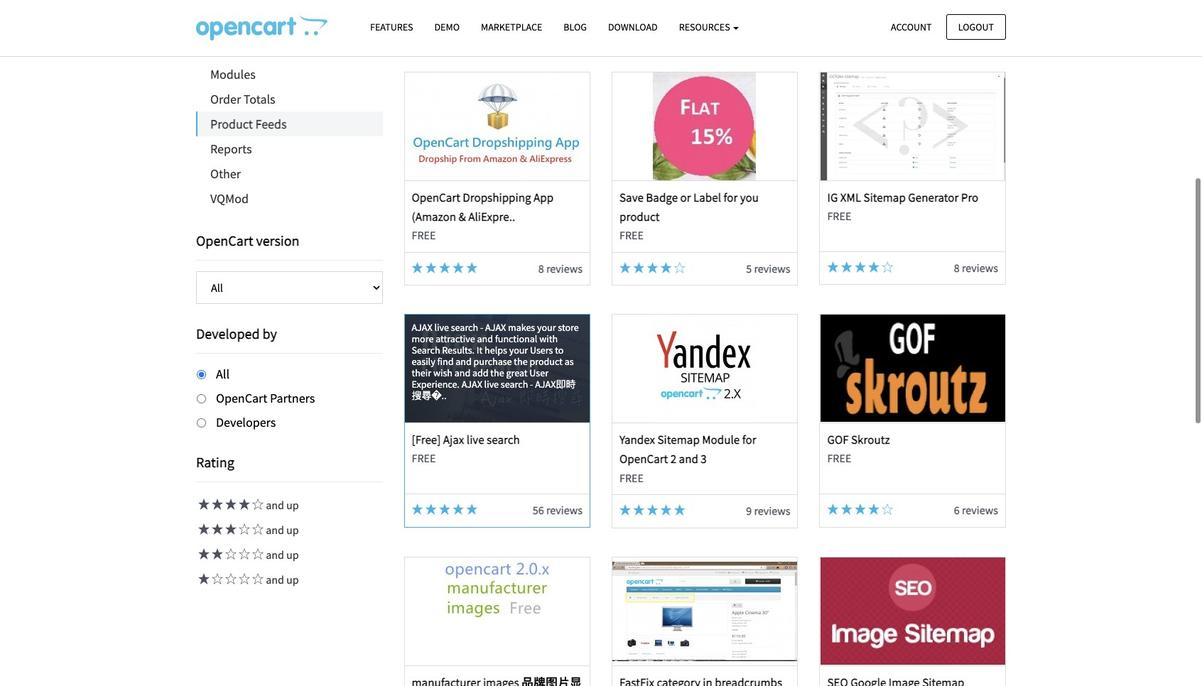 Task type: locate. For each thing, give the bounding box(es) containing it.
4 and up from the top
[[264, 573, 299, 587]]

reviews for save badge or label for you product
[[754, 261, 790, 275]]

opencart down yandex
[[620, 451, 668, 467]]

opencart inside yandex sitemap module for opencart 2 and 3 free
[[620, 451, 668, 467]]

label
[[693, 189, 721, 205]]

free down ig
[[827, 209, 851, 223]]

search
[[412, 344, 440, 357]]

gof skroutz image
[[820, 315, 1005, 423]]

live
[[434, 321, 449, 334], [484, 378, 499, 391], [467, 432, 484, 448]]

0 horizontal spatial your
[[509, 344, 528, 357]]

(amazon
[[412, 209, 456, 224]]

ajax live search - ajax makes your store more attractive and functional with search results. it helps your users to easily find and purchase the product as their wish and add the great user experience. ajax live search - ajax即時 搜尋�..
[[412, 321, 579, 402]]

0 horizontal spatial 8 reviews
[[538, 261, 583, 275]]

1 vertical spatial -
[[530, 378, 533, 391]]

up
[[286, 498, 299, 513], [286, 523, 299, 537], [286, 548, 299, 562], [286, 573, 299, 587]]

developed
[[196, 325, 260, 342]]

your right helps
[[509, 344, 528, 357]]

live right ajax at left bottom
[[467, 432, 484, 448]]

1 horizontal spatial the
[[514, 355, 528, 368]]

product
[[210, 116, 253, 132]]

opencart
[[412, 189, 460, 205], [196, 232, 253, 249], [216, 390, 267, 406], [620, 451, 668, 467]]

skroutz
[[851, 432, 890, 448]]

1 horizontal spatial -
[[530, 378, 533, 391]]

reviews for gof skroutz
[[962, 503, 998, 517]]

reviews
[[962, 261, 998, 275], [546, 261, 583, 275], [754, 261, 790, 275], [546, 503, 583, 517], [962, 503, 998, 517], [754, 504, 790, 518]]

free inside opencart dropshipping app (amazon & aliexpre.. free
[[412, 228, 436, 242]]

star light o image
[[882, 261, 893, 273], [882, 504, 893, 515], [237, 524, 250, 535], [250, 524, 264, 535], [237, 549, 250, 560], [210, 574, 223, 585], [237, 574, 250, 585]]

1 horizontal spatial 8 reviews
[[954, 261, 998, 275]]

0 vertical spatial for
[[724, 189, 738, 205]]

pro
[[961, 189, 979, 205]]

free inside save badge or label for you product free
[[620, 228, 644, 242]]

0 horizontal spatial for
[[724, 189, 738, 205]]

opencart down vqmod
[[196, 232, 253, 249]]

2 horizontal spatial ajax
[[485, 321, 506, 334]]

0 vertical spatial your
[[537, 321, 556, 334]]

None radio
[[197, 370, 206, 379], [197, 394, 206, 403], [197, 370, 206, 379], [197, 394, 206, 403]]

opencart for opencart version
[[196, 232, 253, 249]]

features
[[370, 21, 413, 33]]

gof skroutz free
[[827, 432, 890, 466]]

0 horizontal spatial product
[[530, 355, 563, 368]]

star light image
[[841, 261, 852, 273], [425, 262, 437, 273], [439, 262, 450, 273], [466, 262, 478, 273], [620, 262, 631, 273], [633, 262, 645, 273], [196, 499, 210, 510], [466, 504, 478, 515], [841, 504, 852, 515], [868, 504, 880, 515], [633, 505, 645, 516], [647, 505, 658, 516], [196, 524, 210, 535], [210, 549, 223, 560]]

payment gateways
[[210, 16, 312, 33]]

for inside save badge or label for you product free
[[724, 189, 738, 205]]

reviews for opencart dropshipping app (amazon & aliexpre..
[[546, 261, 583, 275]]

functional
[[495, 333, 537, 345]]

1 vertical spatial for
[[742, 432, 756, 448]]

sitemap inside yandex sitemap module for opencart 2 and 3 free
[[658, 432, 700, 448]]

1 horizontal spatial sitemap
[[864, 189, 906, 205]]

find
[[437, 355, 454, 368]]

1 horizontal spatial product
[[620, 209, 660, 224]]

account link
[[879, 14, 944, 40]]

3 and up from the top
[[264, 548, 299, 562]]

ig xml sitemap generator pro link
[[827, 189, 979, 205]]

- right great
[[530, 378, 533, 391]]

easily
[[412, 355, 435, 368]]

ajax
[[412, 321, 433, 334], [485, 321, 506, 334], [462, 378, 482, 391]]

1 horizontal spatial your
[[537, 321, 556, 334]]

8 reviews for opencart dropshipping app (amazon & aliexpre..
[[538, 261, 583, 275]]

5
[[746, 261, 752, 275]]

product down save in the right top of the page
[[620, 209, 660, 224]]

yandex
[[620, 432, 655, 448]]

with
[[539, 333, 558, 345]]

your
[[537, 321, 556, 334], [509, 344, 528, 357]]

None radio
[[197, 418, 206, 427]]

opencart for opencart dropshipping app (amazon & aliexpre.. free
[[412, 189, 460, 205]]

2 up from the top
[[286, 523, 299, 537]]

&
[[459, 209, 466, 224]]

paypal payment gateway image
[[479, 0, 931, 13]]

and
[[477, 333, 493, 345], [456, 355, 472, 368], [455, 367, 470, 380], [679, 451, 698, 467], [266, 498, 284, 513], [266, 523, 284, 537], [266, 548, 284, 562], [266, 573, 284, 587]]

other
[[210, 166, 241, 182]]

ajax up search
[[412, 321, 433, 334]]

partners
[[270, 390, 315, 406]]

8 reviews up the store
[[538, 261, 583, 275]]

56
[[533, 503, 544, 517]]

8
[[954, 261, 960, 275], [538, 261, 544, 275]]

9
[[746, 504, 752, 518]]

free
[[827, 209, 851, 223], [412, 228, 436, 242], [620, 228, 644, 242], [412, 451, 436, 466], [827, 451, 851, 466], [620, 471, 644, 485]]

product down with
[[530, 355, 563, 368]]

opencart up (amazon
[[412, 189, 460, 205]]

wish
[[433, 367, 453, 380]]

ig xml sitemap generator pro free
[[827, 189, 979, 223]]

ajax up helps
[[485, 321, 506, 334]]

yandex sitemap module for opencart 2 and 3 image
[[613, 315, 797, 423]]

free inside gof skroutz free
[[827, 451, 851, 466]]

and up link
[[196, 498, 299, 513], [196, 523, 299, 537], [196, 548, 299, 562], [196, 573, 299, 587]]

0 horizontal spatial 8
[[538, 261, 544, 275]]

logout
[[958, 20, 994, 33]]

ajax down 'purchase'
[[462, 378, 482, 391]]

app
[[534, 189, 554, 205]]

sitemap inside ig xml sitemap generator pro free
[[864, 189, 906, 205]]

2 and up link from the top
[[196, 523, 299, 537]]

reviews for ig xml sitemap generator pro
[[962, 261, 998, 275]]

- up it
[[480, 321, 483, 334]]

order totals
[[210, 91, 275, 107]]

shipping methods link
[[196, 37, 383, 62]]

for inside yandex sitemap module for opencart 2 and 3 free
[[742, 432, 756, 448]]

1 horizontal spatial 8
[[954, 261, 960, 275]]

live right more
[[434, 321, 449, 334]]

0 vertical spatial -
[[480, 321, 483, 334]]

product feeds link
[[198, 112, 383, 136]]

free down gof
[[827, 451, 851, 466]]

search right ajax at left bottom
[[487, 432, 520, 448]]

live down 'purchase'
[[484, 378, 499, 391]]

2 vertical spatial search
[[487, 432, 520, 448]]

save
[[620, 189, 644, 205]]

aliexpre..
[[468, 209, 515, 224]]

for
[[724, 189, 738, 205], [742, 432, 756, 448]]

2 vertical spatial live
[[467, 432, 484, 448]]

0 horizontal spatial the
[[491, 367, 504, 380]]

0 horizontal spatial ajax
[[412, 321, 433, 334]]

logout link
[[946, 14, 1006, 40]]

for left you at the top
[[724, 189, 738, 205]]

save badge or label for you product image
[[613, 72, 797, 180]]

[free] ajax live search link
[[412, 432, 520, 448]]

free down yandex
[[620, 471, 644, 485]]

or
[[680, 189, 691, 205]]

star light image
[[827, 261, 839, 273], [855, 261, 866, 273], [868, 261, 880, 273], [412, 262, 423, 273], [453, 262, 464, 273], [647, 262, 658, 273], [661, 262, 672, 273], [210, 499, 223, 510], [223, 499, 237, 510], [237, 499, 250, 510], [412, 504, 423, 515], [425, 504, 437, 515], [439, 504, 450, 515], [453, 504, 464, 515], [827, 504, 839, 515], [855, 504, 866, 515], [620, 505, 631, 516], [661, 505, 672, 516], [674, 505, 686, 516], [210, 524, 223, 535], [223, 524, 237, 535], [196, 549, 210, 560], [196, 574, 210, 585]]

8 for opencart dropshipping app (amazon & aliexpre..
[[538, 261, 544, 275]]

opencart dropshipping app (amazon & aliexpre.. image
[[405, 72, 590, 180]]

free down (amazon
[[412, 228, 436, 242]]

and inside yandex sitemap module for opencart 2 and 3 free
[[679, 451, 698, 467]]

56 reviews
[[533, 503, 583, 517]]

rating
[[196, 454, 234, 471]]

0 vertical spatial product
[[620, 209, 660, 224]]

search
[[451, 321, 478, 334], [501, 378, 528, 391], [487, 432, 520, 448]]

0 horizontal spatial sitemap
[[658, 432, 700, 448]]

search left user
[[501, 378, 528, 391]]

1 horizontal spatial for
[[742, 432, 756, 448]]

your left the store
[[537, 321, 556, 334]]

helps
[[485, 344, 507, 357]]

blog
[[564, 21, 587, 33]]

badge
[[646, 189, 678, 205]]

free down [free] at the left bottom of page
[[412, 451, 436, 466]]

搜尋�..
[[412, 390, 447, 402]]

product
[[620, 209, 660, 224], [530, 355, 563, 368]]

1 vertical spatial product
[[530, 355, 563, 368]]

1 vertical spatial sitemap
[[658, 432, 700, 448]]

8 reviews
[[954, 261, 998, 275], [538, 261, 583, 275]]

[free] ajax live search free
[[412, 432, 520, 466]]

search up results.
[[451, 321, 478, 334]]

the right add
[[491, 367, 504, 380]]

sitemap up 2
[[658, 432, 700, 448]]

6 reviews
[[954, 503, 998, 517]]

feeds
[[255, 116, 287, 132]]

for right module
[[742, 432, 756, 448]]

shipping
[[210, 41, 258, 58]]

0 vertical spatial sitemap
[[864, 189, 906, 205]]

0 horizontal spatial -
[[480, 321, 483, 334]]

opencart version
[[196, 232, 300, 249]]

8 reviews down pro
[[954, 261, 998, 275]]

1 and up link from the top
[[196, 498, 299, 513]]

opencart inside opencart dropshipping app (amazon & aliexpre.. free
[[412, 189, 460, 205]]

marketplace
[[481, 21, 542, 33]]

0 vertical spatial search
[[451, 321, 478, 334]]

4 and up link from the top
[[196, 573, 299, 587]]

2
[[671, 451, 677, 467]]

star light o image
[[674, 262, 686, 273], [250, 499, 264, 510], [223, 549, 237, 560], [250, 549, 264, 560], [223, 574, 237, 585], [250, 574, 264, 585]]

sitemap right xml
[[864, 189, 906, 205]]

free down save in the right top of the page
[[620, 228, 644, 242]]

-
[[480, 321, 483, 334], [530, 378, 533, 391]]

xml
[[840, 189, 861, 205]]

the left user
[[514, 355, 528, 368]]

opencart up developers
[[216, 390, 267, 406]]

order
[[210, 91, 241, 107]]



Task type: vqa. For each thing, say whether or not it's contained in the screenshot.
Opencart 3 Development Masterclass Image
no



Task type: describe. For each thing, give the bounding box(es) containing it.
[free]
[[412, 432, 441, 448]]

live inside [free] ajax live search free
[[467, 432, 484, 448]]

1 vertical spatial live
[[484, 378, 499, 391]]

gof skroutz link
[[827, 432, 890, 448]]

users
[[530, 344, 553, 357]]

opencart dropshipping app (amazon & aliexpre.. link
[[412, 189, 554, 224]]

ajax
[[443, 432, 464, 448]]

1 up from the top
[[286, 498, 299, 513]]

reviews for yandex sitemap module for opencart 2 and 3
[[754, 504, 790, 518]]

ajax live search - ajax makes your store more attractive and functional with search results. it helps your users to easily find and purchase the product as their wish and add the great user experience. ajax live search - ajax即時 搜尋�.. link
[[405, 315, 590, 423]]

0 vertical spatial live
[[434, 321, 449, 334]]

gateways
[[260, 16, 312, 33]]

it
[[477, 344, 483, 357]]

yandex sitemap module for opencart 2 and 3 link
[[620, 432, 756, 467]]

other link
[[196, 161, 383, 186]]

8 for ig xml sitemap generator pro
[[954, 261, 960, 275]]

user
[[530, 367, 549, 380]]

blog link
[[553, 15, 598, 40]]

store
[[558, 321, 579, 334]]

4 up from the top
[[286, 573, 299, 587]]

opencart dropshipping app (amazon & aliexpre.. free
[[412, 189, 554, 242]]

methods
[[261, 41, 307, 58]]

makes
[[508, 321, 535, 334]]

opencart partners
[[216, 390, 315, 406]]

ig xml sitemap generator pro image
[[820, 72, 1005, 180]]

modules link
[[196, 62, 383, 87]]

save badge or label for you product free
[[620, 189, 759, 242]]

ajax即時
[[535, 378, 576, 391]]

manufacturer images 品牌图片显示 image
[[405, 558, 590, 666]]

free inside yandex sitemap module for opencart 2 and 3 free
[[620, 471, 644, 485]]

demo
[[435, 21, 460, 33]]

[free] ajax live search image
[[405, 315, 590, 423]]

all
[[216, 366, 229, 382]]

free inside ig xml sitemap generator pro free
[[827, 209, 851, 223]]

yandex sitemap module for opencart 2 and 3 free
[[620, 432, 756, 485]]

to
[[555, 344, 564, 357]]

vqmod link
[[196, 186, 383, 211]]

module
[[702, 432, 740, 448]]

great
[[506, 367, 528, 380]]

9 reviews
[[746, 504, 790, 518]]

3
[[701, 451, 707, 467]]

download
[[608, 21, 658, 33]]

generator
[[908, 189, 959, 205]]

resources link
[[668, 15, 750, 40]]

their
[[412, 367, 431, 380]]

version
[[256, 232, 300, 249]]

by
[[263, 325, 277, 342]]

1 vertical spatial search
[[501, 378, 528, 391]]

fastfix category in breadcrumbs image
[[613, 558, 797, 666]]

download link
[[598, 15, 668, 40]]

attractive
[[436, 333, 475, 345]]

3 up from the top
[[286, 548, 299, 562]]

opencart for opencart partners
[[216, 390, 267, 406]]

modules
[[210, 66, 256, 82]]

save badge or label for you product link
[[620, 189, 759, 224]]

product inside save badge or label for you product free
[[620, 209, 660, 224]]

as
[[565, 355, 574, 368]]

developed by
[[196, 325, 277, 342]]

ig
[[827, 189, 838, 205]]

search inside [free] ajax live search free
[[487, 432, 520, 448]]

features link
[[360, 15, 424, 40]]

gof
[[827, 432, 849, 448]]

order totals link
[[196, 87, 383, 112]]

5 reviews
[[746, 261, 790, 275]]

resources
[[679, 21, 732, 33]]

seo google image sitemap image
[[820, 558, 1005, 666]]

1 vertical spatial your
[[509, 344, 528, 357]]

free inside [free] ajax live search free
[[412, 451, 436, 466]]

demo link
[[424, 15, 470, 40]]

reports link
[[196, 136, 383, 161]]

developers
[[216, 414, 276, 430]]

1 and up from the top
[[264, 498, 299, 513]]

product inside ajax live search - ajax makes your store more attractive and functional with search results. it helps your users to easily find and purchase the product as their wish and add the great user experience. ajax live search - ajax即時 搜尋�..
[[530, 355, 563, 368]]

payment
[[210, 16, 258, 33]]

marketplace link
[[470, 15, 553, 40]]

6
[[954, 503, 960, 517]]

product feeds
[[210, 116, 287, 132]]

3 and up link from the top
[[196, 548, 299, 562]]

you
[[740, 189, 759, 205]]

opencart product feeds image
[[196, 15, 328, 41]]

account
[[891, 20, 932, 33]]

vqmod
[[210, 190, 249, 207]]

experience.
[[412, 378, 460, 391]]

shipping methods
[[210, 41, 307, 58]]

8 reviews for ig xml sitemap generator pro
[[954, 261, 998, 275]]

dropshipping
[[463, 189, 531, 205]]

totals
[[244, 91, 275, 107]]

1 horizontal spatial ajax
[[462, 378, 482, 391]]

reviews for [free] ajax live search
[[546, 503, 583, 517]]

2 and up from the top
[[264, 523, 299, 537]]

purchase
[[474, 355, 512, 368]]



